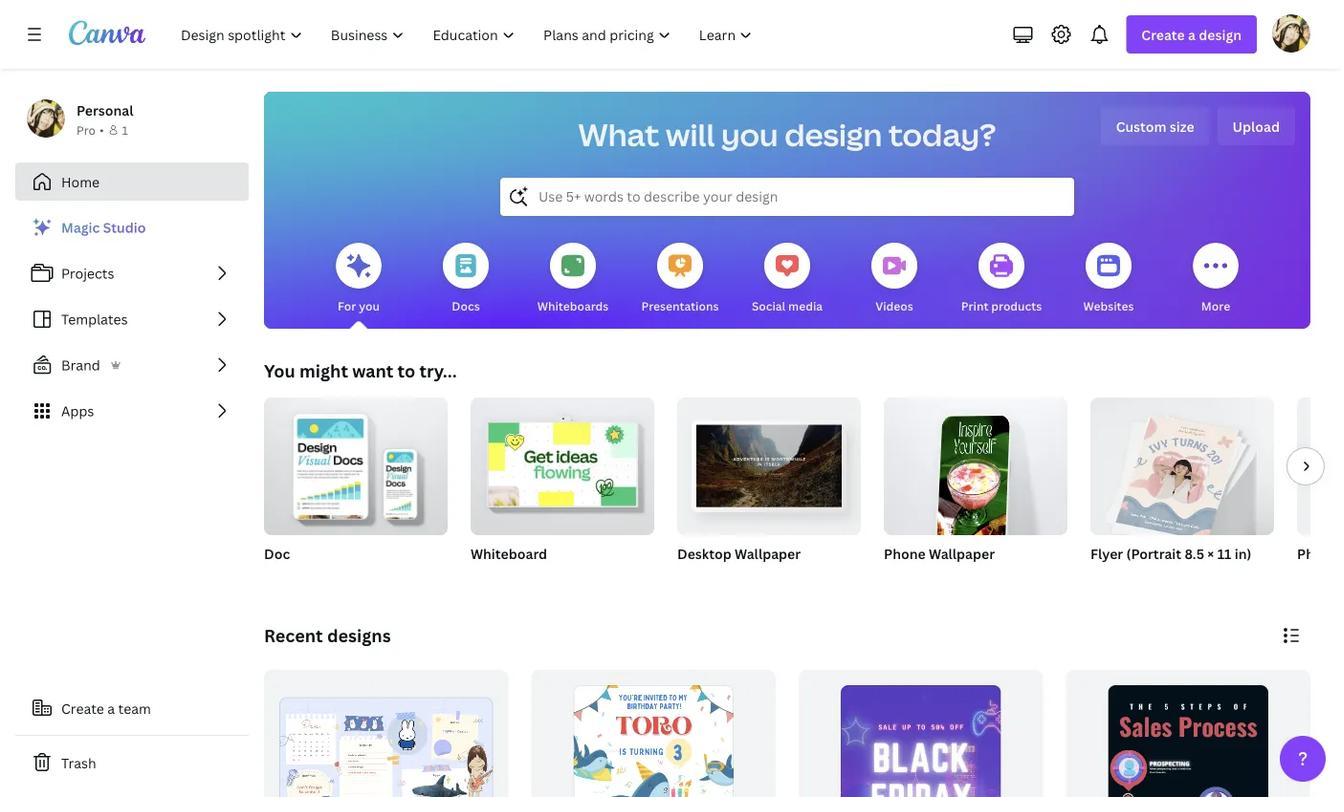 Task type: locate. For each thing, give the bounding box(es) containing it.
create a design button
[[1126, 15, 1257, 54]]

0 horizontal spatial a
[[107, 700, 115, 718]]

a for team
[[107, 700, 115, 718]]

wallpaper right desktop
[[735, 545, 801, 563]]

1 horizontal spatial a
[[1188, 25, 1196, 44]]

wallpaper inside 'group'
[[929, 545, 995, 563]]

0 vertical spatial you
[[721, 114, 778, 155]]

2 wallpaper from the left
[[929, 545, 995, 563]]

a for design
[[1188, 25, 1196, 44]]

magic studio link
[[15, 209, 249, 247]]

1 horizontal spatial create
[[1142, 25, 1185, 44]]

doc
[[264, 545, 290, 563]]

wallpaper right phone
[[929, 545, 995, 563]]

might
[[299, 359, 348, 383]]

0 vertical spatial a
[[1188, 25, 1196, 44]]

create inside button
[[61, 700, 104, 718]]

0 horizontal spatial wallpaper
[[735, 545, 801, 563]]

docs
[[452, 298, 480, 314]]

create left team
[[61, 700, 104, 718]]

design left stephanie aranda image
[[1199, 25, 1242, 44]]

websites button
[[1084, 230, 1134, 329]]

you
[[721, 114, 778, 155], [359, 298, 380, 314]]

group for doc group
[[264, 390, 448, 536]]

print products
[[961, 298, 1042, 314]]

pro
[[77, 122, 96, 138]]

1 horizontal spatial design
[[1199, 25, 1242, 44]]

social media
[[752, 298, 823, 314]]

1 vertical spatial design
[[785, 114, 882, 155]]

a inside button
[[107, 700, 115, 718]]

create a team button
[[15, 690, 249, 728]]

you inside button
[[359, 298, 380, 314]]

apps link
[[15, 392, 249, 431]]

desktop
[[677, 545, 732, 563]]

a inside dropdown button
[[1188, 25, 1196, 44]]

will
[[666, 114, 715, 155]]

group for the phone wallpaper 'group'
[[884, 390, 1068, 547]]

group
[[264, 390, 448, 536], [471, 390, 654, 536], [677, 390, 861, 536], [884, 390, 1068, 547], [1091, 390, 1274, 542], [1297, 398, 1341, 536]]

for
[[338, 298, 356, 314]]

presentations
[[641, 298, 719, 314]]

create
[[1142, 25, 1185, 44], [61, 700, 104, 718]]

11
[[1218, 545, 1232, 563]]

1 vertical spatial you
[[359, 298, 380, 314]]

a up size
[[1188, 25, 1196, 44]]

group for flyer (portrait 8.5 × 11 in) group
[[1091, 390, 1274, 542]]

1 vertical spatial create
[[61, 700, 104, 718]]

recent
[[264, 624, 323, 648]]

None search field
[[500, 178, 1074, 216]]

0 horizontal spatial design
[[785, 114, 882, 155]]

create for create a team
[[61, 700, 104, 718]]

projects
[[61, 265, 114, 283]]

0 horizontal spatial create
[[61, 700, 104, 718]]

docs button
[[443, 230, 489, 329]]

projects link
[[15, 254, 249, 293]]

design up the search search field
[[785, 114, 882, 155]]

design
[[1199, 25, 1242, 44], [785, 114, 882, 155]]

products
[[991, 298, 1042, 314]]

1 wallpaper from the left
[[735, 545, 801, 563]]

flyer (portrait 8.5 × 11 in) group
[[1091, 390, 1274, 587]]

×
[[1208, 545, 1214, 563]]

desktop wallpaper group
[[677, 390, 861, 587]]

phone wallpaper
[[884, 545, 995, 563]]

a left team
[[107, 700, 115, 718]]

create up custom size
[[1142, 25, 1185, 44]]

create inside dropdown button
[[1142, 25, 1185, 44]]

0 vertical spatial create
[[1142, 25, 1185, 44]]

you right for
[[359, 298, 380, 314]]

personal
[[77, 101, 133, 119]]

1 horizontal spatial wallpaper
[[929, 545, 995, 563]]

photo collage (portrait) group
[[1297, 398, 1341, 587]]

photo c
[[1297, 545, 1341, 563]]

brand link
[[15, 346, 249, 385]]

desktop wallpaper
[[677, 545, 801, 563]]

list
[[15, 209, 249, 431]]

more
[[1202, 298, 1231, 314]]

whiteboard
[[471, 545, 547, 563]]

recent designs
[[264, 624, 391, 648]]

group for desktop wallpaper group
[[677, 390, 861, 536]]

videos
[[876, 298, 913, 314]]

you right will
[[721, 114, 778, 155]]

wallpaper
[[735, 545, 801, 563], [929, 545, 995, 563]]

1 vertical spatial a
[[107, 700, 115, 718]]

designs
[[327, 624, 391, 648]]

wallpaper inside group
[[735, 545, 801, 563]]

pro •
[[77, 122, 104, 138]]

top level navigation element
[[168, 15, 769, 54]]

a
[[1188, 25, 1196, 44], [107, 700, 115, 718]]

create for create a design
[[1142, 25, 1185, 44]]

1
[[122, 122, 128, 138]]

0 vertical spatial design
[[1199, 25, 1242, 44]]

home link
[[15, 163, 249, 201]]

wallpaper for phone wallpaper
[[929, 545, 995, 563]]

0 horizontal spatial you
[[359, 298, 380, 314]]

brand
[[61, 356, 100, 375]]



Task type: describe. For each thing, give the bounding box(es) containing it.
studio
[[103, 219, 146, 237]]

websites
[[1084, 298, 1134, 314]]

what
[[578, 114, 660, 155]]

list containing magic studio
[[15, 209, 249, 431]]

what will you design today?
[[578, 114, 996, 155]]

magic
[[61, 219, 100, 237]]

print products button
[[961, 230, 1042, 329]]

group for photo collage (portrait) group
[[1297, 398, 1341, 536]]

you might want to try...
[[264, 359, 457, 383]]

phone wallpaper group
[[884, 390, 1068, 587]]

c
[[1340, 545, 1341, 563]]

more button
[[1193, 230, 1239, 329]]

try...
[[419, 359, 457, 383]]

social
[[752, 298, 786, 314]]

home
[[61, 173, 100, 191]]

size
[[1170, 117, 1195, 135]]

phone
[[884, 545, 926, 563]]

whiteboards
[[537, 298, 609, 314]]

custom
[[1116, 117, 1167, 135]]

trash
[[61, 754, 96, 773]]

upload
[[1233, 117, 1280, 135]]

create a team
[[61, 700, 151, 718]]

(portrait
[[1127, 545, 1182, 563]]

videos button
[[872, 230, 918, 329]]

photo
[[1297, 545, 1337, 563]]

stephanie aranda image
[[1272, 14, 1311, 52]]

social media button
[[752, 230, 823, 329]]

presentations button
[[641, 230, 719, 329]]

magic studio
[[61, 219, 146, 237]]

want
[[352, 359, 393, 383]]

print
[[961, 298, 989, 314]]

today?
[[889, 114, 996, 155]]

•
[[99, 122, 104, 138]]

1 horizontal spatial you
[[721, 114, 778, 155]]

templates link
[[15, 300, 249, 339]]

templates
[[61, 310, 128, 329]]

Search search field
[[539, 179, 1036, 215]]

whiteboard group
[[471, 390, 654, 587]]

design inside create a design dropdown button
[[1199, 25, 1242, 44]]

group for whiteboard group at left
[[471, 390, 654, 536]]

flyer (portrait 8.5 × 11 in)
[[1091, 545, 1252, 563]]

media
[[788, 298, 823, 314]]

doc group
[[264, 390, 448, 587]]

for you button
[[336, 230, 382, 329]]

apps
[[61, 402, 94, 420]]

to
[[397, 359, 415, 383]]

team
[[118, 700, 151, 718]]

custom size button
[[1101, 107, 1210, 145]]

create a design
[[1142, 25, 1242, 44]]

you
[[264, 359, 295, 383]]

wallpaper for desktop wallpaper
[[735, 545, 801, 563]]

upload button
[[1217, 107, 1295, 145]]

for you
[[338, 298, 380, 314]]

trash link
[[15, 744, 249, 783]]

whiteboards button
[[537, 230, 609, 329]]

flyer
[[1091, 545, 1123, 563]]

8.5
[[1185, 545, 1205, 563]]

custom size
[[1116, 117, 1195, 135]]

in)
[[1235, 545, 1252, 563]]



Task type: vqa. For each thing, say whether or not it's contained in the screenshot.
MINIMALIST THANK YOU CARD image
no



